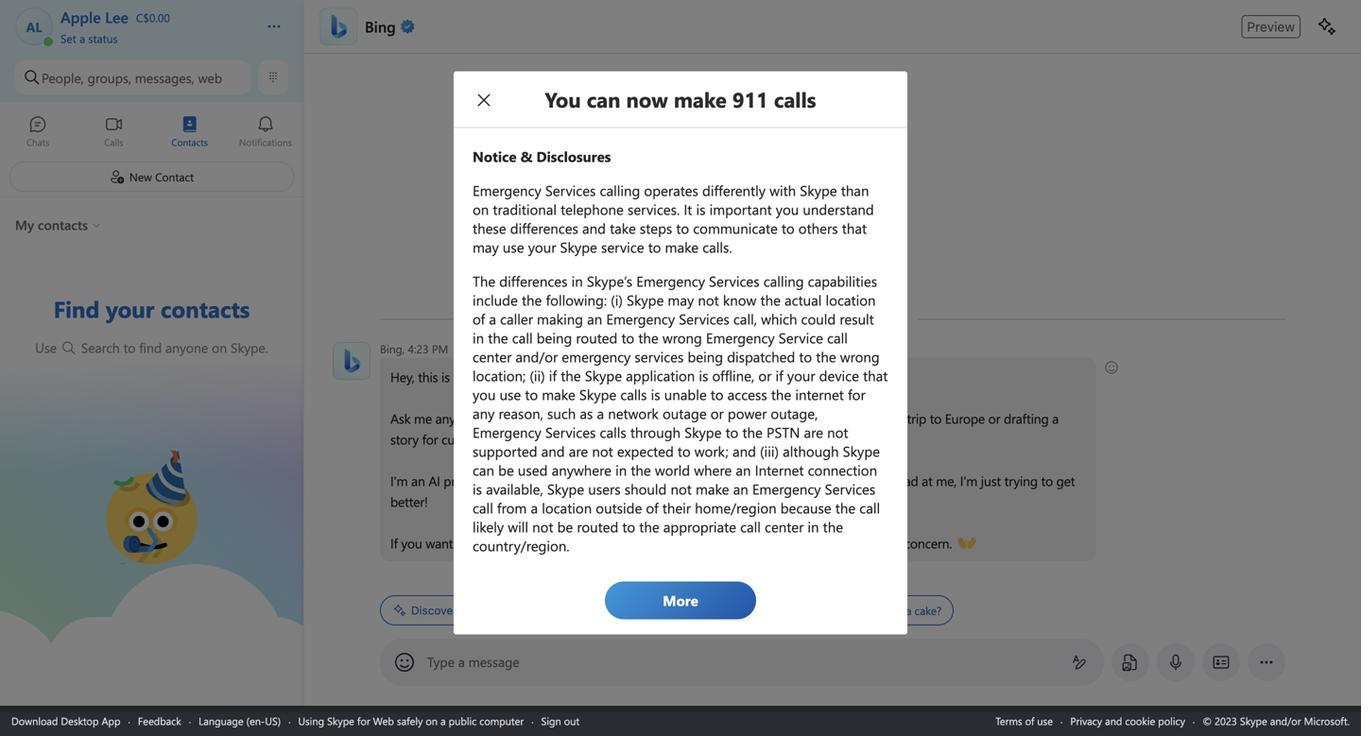 Task type: vqa. For each thing, say whether or not it's contained in the screenshot.
Edit Mood Message text field
no



Task type: locate. For each thing, give the bounding box(es) containing it.
just left trying
[[981, 472, 1001, 490]]

on left the skype. at the top left
[[212, 339, 227, 356]]

2 horizontal spatial for
[[859, 410, 875, 427]]

is
[[441, 368, 450, 386]]

i right can
[[540, 368, 543, 386]]

i inside button
[[874, 603, 877, 618]]

kids.
[[486, 431, 511, 448]]

2 horizontal spatial i'm
[[960, 472, 978, 490]]

newtopic
[[559, 535, 612, 552]]

to right trying
[[1041, 472, 1053, 490]]

for right story
[[422, 431, 438, 448]]

2 horizontal spatial how
[[832, 603, 854, 618]]

discover bing's magic
[[411, 604, 528, 617]]

!
[[480, 368, 483, 386]]

using
[[298, 714, 324, 728]]

1 horizontal spatial just
[[981, 472, 1001, 490]]

0 horizontal spatial just
[[832, 535, 852, 552]]

set a status
[[60, 31, 118, 46]]

type right over,
[[530, 535, 555, 552]]

0 horizontal spatial get
[[871, 472, 890, 490]]

language
[[199, 714, 244, 728]]

of up kids.
[[487, 410, 498, 427]]

0 vertical spatial i
[[540, 368, 543, 386]]

how for how do i bake a cake?
[[832, 603, 854, 618]]

pm
[[432, 341, 448, 356]]

just left report
[[832, 535, 852, 552]]

1 horizontal spatial for
[[422, 431, 438, 448]]

you inside ask me any type of question, like finding vegan restaurants in cambridge, itinerary for your trip to europe or drafting a story for curious kids. in groups, remember to mention me with @bing. i'm an ai preview, so i'm still learning. sometimes i might say something weird. don't get mad at me, i'm just trying to get better! if you want to start over, type
[[401, 535, 422, 552]]

feedback,
[[774, 535, 829, 552]]

1 horizontal spatial groups,
[[529, 431, 571, 448]]

download
[[11, 714, 58, 728]]

hey, this is bing ! how can i help you today?
[[390, 368, 640, 386]]

1 horizontal spatial i
[[671, 472, 674, 490]]

a right type
[[458, 653, 465, 671]]

3 i'm from the left
[[960, 472, 978, 490]]

joke
[[606, 603, 627, 618]]

europe
[[945, 410, 985, 427]]

magic
[[496, 604, 528, 617]]

privacy and cookie policy
[[1070, 714, 1185, 728]]

groups, down like
[[529, 431, 571, 448]]

search
[[81, 339, 120, 356]]

safely
[[397, 714, 423, 728]]

get left mad
[[871, 472, 890, 490]]

0 horizontal spatial of
[[487, 410, 498, 427]]

type
[[459, 410, 484, 427], [530, 535, 555, 552]]

1 vertical spatial i
[[671, 472, 674, 490]]

how right !
[[487, 368, 513, 386]]

0 horizontal spatial want
[[426, 535, 453, 552]]

if
[[645, 535, 652, 552]]

get right trying
[[1056, 472, 1075, 490]]

(openhands)
[[957, 533, 1028, 551]]

how
[[487, 368, 513, 386], [659, 603, 681, 618], [832, 603, 854, 618]]

i'm left the an at left bottom
[[390, 472, 408, 490]]

0 horizontal spatial for
[[357, 714, 370, 728]]

web
[[373, 714, 394, 728]]

0 horizontal spatial you
[[401, 535, 422, 552]]

0 vertical spatial for
[[859, 410, 875, 427]]

me left with
[[703, 431, 721, 448]]

0 vertical spatial type
[[459, 410, 484, 427]]

skype.
[[231, 339, 268, 356]]

sign out link
[[541, 714, 580, 728]]

4:23
[[408, 341, 429, 356]]

i'm right me,
[[960, 472, 978, 490]]

us)
[[265, 714, 281, 728]]

i'm right so
[[509, 472, 527, 490]]

i inside ask me any type of question, like finding vegan restaurants in cambridge, itinerary for your trip to europe or drafting a story for curious kids. in groups, remember to mention me with @bing. i'm an ai preview, so i'm still learning. sometimes i might say something weird. don't get mad at me, i'm just trying to get better! if you want to start over, type
[[671, 472, 674, 490]]

say
[[715, 472, 733, 490]]

0 vertical spatial of
[[487, 410, 498, 427]]

begin?
[[766, 603, 800, 618]]

@bing.
[[752, 431, 792, 448]]

give
[[726, 535, 749, 552]]

how left do at right bottom
[[832, 603, 854, 618]]

want
[[426, 535, 453, 552], [680, 535, 707, 552]]

bing's
[[460, 604, 493, 617]]

1 horizontal spatial i'm
[[509, 472, 527, 490]]

groups, down status
[[88, 69, 131, 86]]

1 vertical spatial of
[[1025, 714, 1034, 728]]

of
[[487, 410, 498, 427], [1025, 714, 1034, 728]]

feedback link
[[138, 714, 181, 728]]

a right bake
[[906, 603, 912, 618]]

restaurants
[[660, 410, 723, 427]]

1 horizontal spatial bing
[[453, 368, 480, 386]]

tell me a joke
[[560, 603, 627, 618]]

newtopic . and if you want to give me feedback, just report a concern.
[[559, 535, 956, 552]]

want left give
[[680, 535, 707, 552]]

bing
[[365, 16, 396, 36], [453, 368, 480, 386]]

0 vertical spatial on
[[212, 339, 227, 356]]

sign
[[541, 714, 561, 728]]

0 vertical spatial bing
[[365, 16, 396, 36]]

universe
[[722, 603, 763, 618]]

sign out
[[541, 714, 580, 728]]

1 horizontal spatial you
[[574, 368, 595, 386]]

2 horizontal spatial i
[[874, 603, 877, 618]]

groups,
[[88, 69, 131, 86], [529, 431, 571, 448]]

me right tell at left
[[579, 603, 594, 618]]

0 horizontal spatial i'm
[[390, 472, 408, 490]]

1 vertical spatial groups,
[[529, 431, 571, 448]]

i
[[540, 368, 543, 386], [671, 472, 674, 490], [874, 603, 877, 618]]

how left did
[[659, 603, 681, 618]]

for left web
[[357, 714, 370, 728]]

something
[[736, 472, 797, 490]]

1 horizontal spatial on
[[426, 714, 438, 728]]

a
[[79, 31, 85, 46], [1052, 410, 1059, 427], [894, 535, 901, 552], [597, 603, 603, 618], [906, 603, 912, 618], [458, 653, 465, 671], [441, 714, 446, 728]]

on right safely
[[426, 714, 438, 728]]

want left start
[[426, 535, 453, 552]]

0 vertical spatial just
[[981, 472, 1001, 490]]

2 vertical spatial i
[[874, 603, 877, 618]]

a right drafting
[[1052, 410, 1059, 427]]

tell me a joke button
[[548, 596, 639, 626]]

type up curious
[[459, 410, 484, 427]]

1 horizontal spatial want
[[680, 535, 707, 552]]

me inside button
[[579, 603, 594, 618]]

skype
[[327, 714, 354, 728]]

1 horizontal spatial get
[[1056, 472, 1075, 490]]

how for how did the universe begin?
[[659, 603, 681, 618]]

i right do at right bottom
[[874, 603, 877, 618]]

1 i'm from the left
[[390, 472, 408, 490]]

.
[[612, 535, 615, 552]]

0 horizontal spatial groups,
[[88, 69, 131, 86]]

1 vertical spatial for
[[422, 431, 438, 448]]

messages,
[[135, 69, 194, 86]]

how do i bake a cake?
[[832, 603, 942, 618]]

an
[[411, 472, 425, 490]]

search to find anyone on skype.
[[77, 339, 268, 356]]

in
[[514, 431, 525, 448]]

of left use at the right bottom of page
[[1025, 714, 1034, 728]]

report
[[856, 535, 891, 552]]

to left start
[[457, 535, 468, 552]]

for left your
[[859, 410, 875, 427]]

1 vertical spatial type
[[530, 535, 555, 552]]

feedback
[[138, 714, 181, 728]]

preview
[[1247, 19, 1295, 34]]

i left might
[[671, 472, 674, 490]]

1 want from the left
[[426, 535, 453, 552]]

do
[[857, 603, 871, 618]]

a right set
[[79, 31, 85, 46]]

bake
[[880, 603, 903, 618]]

tab list
[[0, 107, 303, 159]]

better!
[[390, 493, 428, 510]]

1 vertical spatial just
[[832, 535, 852, 552]]

a right report
[[894, 535, 901, 552]]

finding
[[580, 410, 619, 427]]

ask
[[390, 410, 411, 427]]

2 horizontal spatial you
[[655, 535, 676, 552]]

1 get from the left
[[871, 472, 890, 490]]

cake?
[[915, 603, 942, 618]]

itinerary
[[809, 410, 855, 427]]

0 horizontal spatial i
[[540, 368, 543, 386]]

people, groups, messages, web button
[[15, 60, 251, 95]]

1 vertical spatial on
[[426, 714, 438, 728]]

1 vertical spatial bing
[[453, 368, 480, 386]]

groups, inside button
[[88, 69, 131, 86]]

0 vertical spatial groups,
[[88, 69, 131, 86]]

for
[[859, 410, 875, 427], [422, 431, 438, 448], [357, 714, 370, 728]]

2 get from the left
[[1056, 472, 1075, 490]]

1 horizontal spatial how
[[659, 603, 681, 618]]

status
[[88, 31, 118, 46]]

preview,
[[444, 472, 490, 490]]



Task type: describe. For each thing, give the bounding box(es) containing it.
to left find
[[123, 339, 136, 356]]

tell
[[560, 603, 576, 618]]

and
[[618, 535, 642, 552]]

to down vegan
[[637, 431, 648, 448]]

story
[[390, 431, 419, 448]]

a left joke
[[597, 603, 603, 618]]

me,
[[936, 472, 957, 490]]

find
[[139, 339, 162, 356]]

me left any
[[414, 410, 432, 427]]

learning.
[[552, 472, 601, 490]]

hey,
[[390, 368, 415, 386]]

groups, inside ask me any type of question, like finding vegan restaurants in cambridge, itinerary for your trip to europe or drafting a story for curious kids. in groups, remember to mention me with @bing. i'm an ai preview, so i'm still learning. sometimes i might say something weird. don't get mad at me, i'm just trying to get better! if you want to start over, type
[[529, 431, 571, 448]]

web
[[198, 69, 222, 86]]

bing, 4:23 pm
[[380, 341, 448, 356]]

how did the universe begin?
[[659, 603, 800, 618]]

download desktop app link
[[11, 714, 121, 728]]

how did the universe begin? button
[[646, 596, 812, 626]]

can
[[516, 368, 536, 386]]

vegan
[[623, 410, 657, 427]]

people,
[[42, 69, 84, 86]]

the
[[703, 603, 719, 618]]

terms of use link
[[996, 714, 1053, 728]]

privacy and cookie policy link
[[1070, 714, 1185, 728]]

cookie
[[1125, 714, 1155, 728]]

in
[[726, 410, 737, 427]]

2 vertical spatial for
[[357, 714, 370, 728]]

drafting
[[1004, 410, 1049, 427]]

at
[[922, 472, 933, 490]]

2 i'm from the left
[[509, 472, 527, 490]]

0 horizontal spatial bing
[[365, 16, 396, 36]]

Type a message text field
[[428, 653, 1057, 672]]

out
[[564, 714, 580, 728]]

sometimes
[[604, 472, 668, 490]]

don't
[[837, 472, 868, 490]]

of inside ask me any type of question, like finding vegan restaurants in cambridge, itinerary for your trip to europe or drafting a story for curious kids. in groups, remember to mention me with @bing. i'm an ai preview, so i'm still learning. sometimes i might say something weird. don't get mad at me, i'm just trying to get better! if you want to start over, type
[[487, 410, 498, 427]]

did
[[684, 603, 700, 618]]

curious
[[442, 431, 482, 448]]

mention
[[652, 431, 699, 448]]

to left give
[[711, 535, 723, 552]]

this
[[418, 368, 438, 386]]

ai
[[429, 472, 440, 490]]

to right the trip
[[930, 410, 942, 427]]

2 want from the left
[[680, 535, 707, 552]]

today?
[[599, 368, 636, 386]]

so
[[493, 472, 506, 490]]

language (en-us)
[[199, 714, 281, 728]]

using skype for web safely on a public computer link
[[298, 714, 524, 728]]

any
[[435, 410, 455, 427]]

and
[[1105, 714, 1122, 728]]

download desktop app
[[11, 714, 121, 728]]

ask me any type of question, like finding vegan restaurants in cambridge, itinerary for your trip to europe or drafting a story for curious kids. in groups, remember to mention me with @bing. i'm an ai preview, so i'm still learning. sometimes i might say something weird. don't get mad at me, i'm just trying to get better! if you want to start over, type
[[390, 410, 1079, 552]]

how do i bake a cake? button
[[819, 596, 954, 626]]

concern.
[[904, 535, 952, 552]]

with
[[724, 431, 748, 448]]

type
[[427, 653, 455, 671]]

a inside ask me any type of question, like finding vegan restaurants in cambridge, itinerary for your trip to europe or drafting a story for curious kids. in groups, remember to mention me with @bing. i'm an ai preview, so i'm still learning. sometimes i might say something weird. don't get mad at me, i'm just trying to get better! if you want to start over, type
[[1052, 410, 1059, 427]]

use
[[1037, 714, 1053, 728]]

still
[[530, 472, 549, 490]]

trying
[[1004, 472, 1038, 490]]

weird.
[[800, 472, 834, 490]]

policy
[[1158, 714, 1185, 728]]

app
[[102, 714, 121, 728]]

cambridge,
[[740, 410, 806, 427]]

language (en-us) link
[[199, 714, 281, 728]]

0 horizontal spatial on
[[212, 339, 227, 356]]

your
[[878, 410, 904, 427]]

set a status button
[[60, 26, 248, 46]]

a left public
[[441, 714, 446, 728]]

mad
[[893, 472, 918, 490]]

use
[[35, 339, 60, 356]]

(smileeyes)
[[642, 367, 704, 384]]

help
[[546, 368, 571, 386]]

type a message
[[427, 653, 520, 671]]

want inside ask me any type of question, like finding vegan restaurants in cambridge, itinerary for your trip to europe or drafting a story for curious kids. in groups, remember to mention me with @bing. i'm an ai preview, so i'm still learning. sometimes i might say something weird. don't get mad at me, i'm just trying to get better! if you want to start over, type
[[426, 535, 453, 552]]

start
[[472, 535, 497, 552]]

me right give
[[753, 535, 771, 552]]

(en-
[[246, 714, 265, 728]]

0 horizontal spatial how
[[487, 368, 513, 386]]

privacy
[[1070, 714, 1102, 728]]

1 horizontal spatial of
[[1025, 714, 1034, 728]]

or
[[988, 410, 1000, 427]]

message
[[469, 653, 520, 671]]

over,
[[501, 535, 527, 552]]

1 horizontal spatial type
[[530, 535, 555, 552]]

question,
[[502, 410, 554, 427]]

anyone
[[165, 339, 208, 356]]

set
[[60, 31, 76, 46]]

just inside ask me any type of question, like finding vegan restaurants in cambridge, itinerary for your trip to europe or drafting a story for curious kids. in groups, remember to mention me with @bing. i'm an ai preview, so i'm still learning. sometimes i might say something weird. don't get mad at me, i'm just trying to get better! if you want to start over, type
[[981, 472, 1001, 490]]

discover
[[411, 604, 457, 617]]

0 horizontal spatial type
[[459, 410, 484, 427]]

people, groups, messages, web
[[42, 69, 222, 86]]



